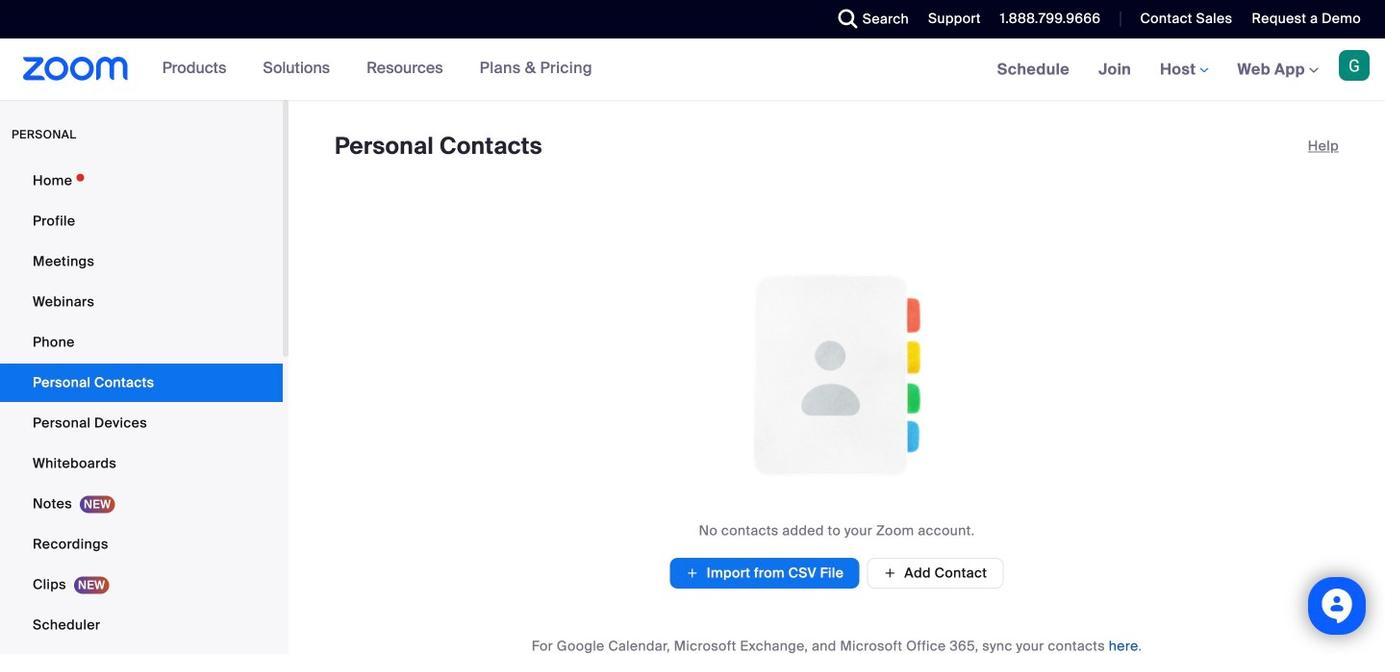 Task type: describe. For each thing, give the bounding box(es) containing it.
add image
[[686, 564, 699, 583]]

add image
[[884, 565, 897, 582]]



Task type: locate. For each thing, give the bounding box(es) containing it.
personal menu menu
[[0, 162, 283, 654]]

profile picture image
[[1340, 50, 1370, 81]]

banner
[[0, 38, 1386, 102]]

product information navigation
[[148, 38, 607, 100]]

meetings navigation
[[983, 38, 1386, 102]]

zoom logo image
[[23, 57, 129, 81]]



Task type: vqa. For each thing, say whether or not it's contained in the screenshot.
zoom logo
yes



